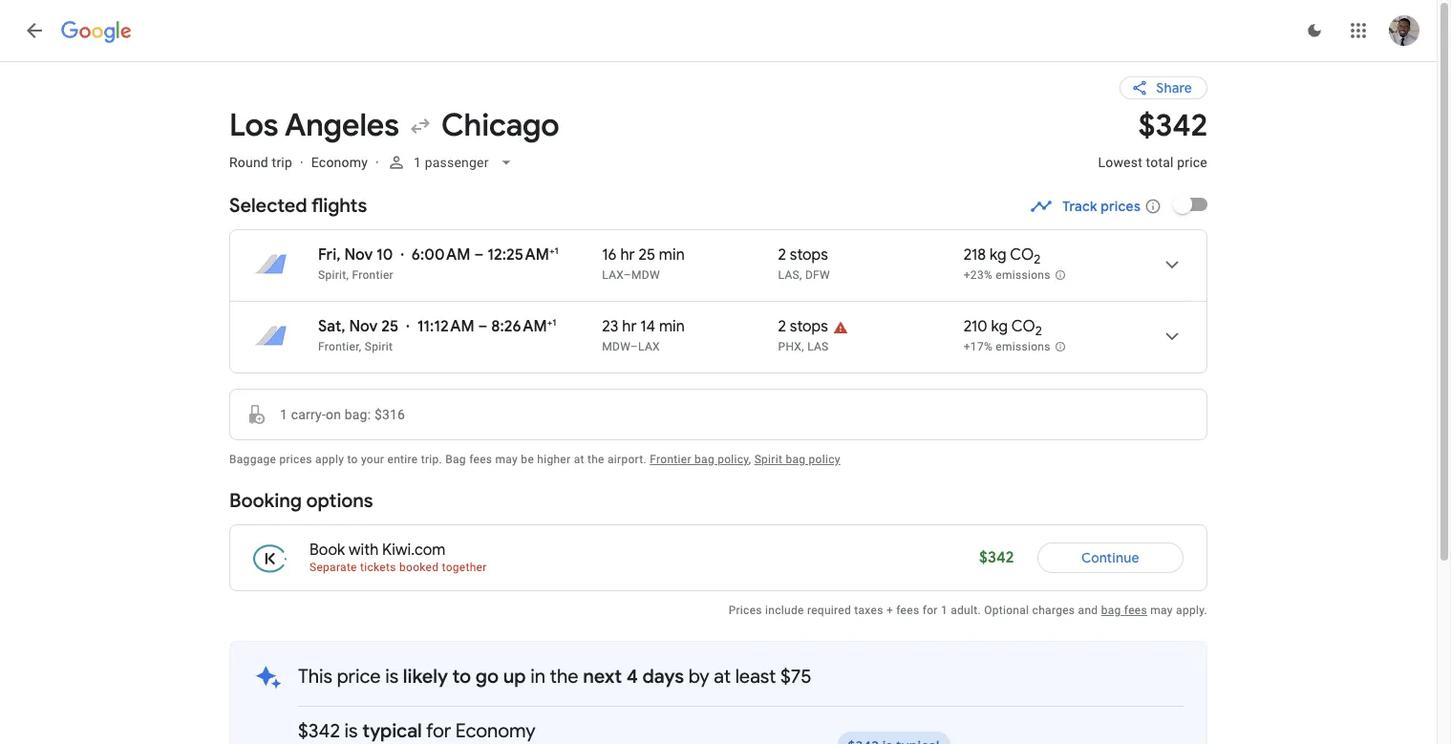 Task type: vqa. For each thing, say whether or not it's contained in the screenshot.
'flight details. departing flight on friday, november 10. leaves los angeles international airport at 6:00 am on friday, november 10 and arrives at chicago midway international airport at 12:25 am on saturday, november 11.' image
yes



Task type: describe. For each thing, give the bounding box(es) containing it.
, inside 2 stops las , dfw
[[800, 269, 803, 282]]

spirit, frontier
[[318, 269, 394, 282]]

selected flights
[[229, 194, 367, 218]]

hr for 23
[[622, 317, 637, 336]]

1 for 1 passenger
[[414, 155, 421, 170]]

1 horizontal spatial bag
[[786, 453, 806, 466]]

10
[[377, 246, 393, 265]]

booking
[[229, 489, 302, 513]]

nov for sat,
[[349, 317, 378, 336]]

– inside 16 hr 25 min lax – mdw
[[624, 269, 632, 282]]

0 horizontal spatial to
[[347, 453, 358, 466]]

by
[[689, 665, 710, 689]]

210 kg co 2
[[964, 317, 1043, 339]]

round
[[229, 155, 269, 170]]

bag:
[[345, 407, 371, 422]]

least
[[736, 665, 776, 689]]

25 for nov
[[382, 317, 399, 336]]

and
[[1079, 604, 1099, 617]]

16 hr 25 min lax – mdw
[[602, 246, 685, 282]]

0 horizontal spatial frontier
[[352, 269, 394, 282]]

frontier bag policy link
[[650, 453, 749, 466]]

1 2 stops flight. element from the top
[[779, 246, 829, 268]]

2 horizontal spatial bag
[[1102, 604, 1122, 617]]

continue button
[[1038, 535, 1184, 581]]

las for stops
[[779, 269, 800, 282]]

loading results progress bar
[[0, 61, 1438, 65]]

selected
[[229, 194, 307, 218]]

tickets
[[360, 561, 396, 574]]

change appearance image
[[1292, 8, 1338, 54]]

this
[[298, 665, 333, 689]]

flights
[[311, 194, 367, 218]]

baggage prices apply to your entire trip.  bag fees may be higher at the airport. frontier bag policy , spirit bag policy
[[229, 453, 841, 466]]

min for 16 hr 25 min
[[659, 246, 685, 265]]

go back image
[[23, 19, 46, 42]]

angeles
[[285, 106, 399, 145]]

342 US dollars text field
[[980, 549, 1015, 568]]

Los Angeles to Chicago and back text field
[[229, 106, 1076, 145]]

be
[[521, 453, 534, 466]]

trip
[[272, 155, 292, 170]]

2 stops
[[779, 317, 829, 336]]

flight details. return flight on saturday, november 25. leaves chicago midway international airport at 11:12 am on saturday, november 25 and arrives at los angeles international airport at 8:26 am on sunday, november 26. image
[[1150, 314, 1196, 359]]

16
[[602, 246, 617, 265]]

min for 23 hr 14 min
[[659, 317, 685, 336]]

layover (1 of 2) is a 6 hr 47 min layover at harry reid international airport in las vegas. layover (2 of 2) is a 2 hr 55 min layover at dallas/fort worth international airport in dallas. element
[[779, 268, 955, 283]]

+17%
[[964, 340, 993, 354]]

1 horizontal spatial is
[[385, 665, 399, 689]]

bag
[[446, 453, 466, 466]]

apply.
[[1177, 604, 1208, 617]]

0 horizontal spatial fees
[[469, 453, 493, 466]]

0 horizontal spatial may
[[496, 453, 518, 466]]

price inside '$342 lowest total price'
[[1178, 155, 1208, 170]]

entire
[[388, 453, 418, 466]]

include
[[766, 604, 804, 617]]

23 hr 14 min mdw – lax
[[602, 317, 685, 354]]

emissions for 210 kg co
[[996, 340, 1051, 354]]

1 horizontal spatial the
[[588, 453, 605, 466]]

6:00 am
[[412, 246, 471, 265]]

sat, nov 25
[[318, 317, 399, 336]]

+1 for 8:26 am
[[547, 316, 557, 329]]

co for 218 kg co
[[1010, 246, 1034, 265]]

$316
[[375, 407, 405, 422]]

carry-
[[291, 407, 326, 422]]

$75
[[781, 665, 812, 689]]

nov for fri,
[[344, 246, 373, 265]]

2 2 stops flight. element from the top
[[779, 317, 829, 339]]

$342 lowest total price
[[1099, 106, 1208, 170]]

1 vertical spatial frontier
[[650, 453, 692, 466]]

14
[[641, 317, 656, 336]]

342 us dollars element
[[1139, 106, 1208, 145]]

8:26 am
[[492, 317, 547, 336]]

1 policy from the left
[[718, 453, 749, 466]]

book with kiwi.com separate tickets booked together
[[310, 541, 487, 574]]

11:12 am – 8:26 am +1
[[417, 316, 557, 336]]

2 up "phx"
[[779, 317, 787, 336]]

in
[[531, 665, 546, 689]]

prices for baggage
[[280, 453, 312, 466]]

prices
[[729, 604, 763, 617]]

1 vertical spatial to
[[453, 665, 471, 689]]

23
[[602, 317, 619, 336]]

optional
[[985, 604, 1030, 617]]

218 kg co 2
[[964, 246, 1041, 268]]

0 horizontal spatial is
[[345, 720, 358, 744]]

mdw inside 16 hr 25 min lax – mdw
[[632, 269, 660, 282]]

up
[[503, 665, 526, 689]]

continue
[[1082, 550, 1140, 567]]

+17% emissions
[[964, 340, 1051, 354]]

flight details. departing flight on friday, november 10. leaves los angeles international airport at 6:00 am on friday, november 10 and arrives at chicago midway international airport at 12:25 am on saturday, november 11. image
[[1150, 242, 1196, 288]]

co for 210 kg co
[[1012, 317, 1036, 336]]

likely
[[403, 665, 448, 689]]

bag fees button
[[1102, 604, 1148, 617]]

share button
[[1120, 76, 1208, 99]]

+23% emissions
[[964, 269, 1051, 282]]

next
[[583, 665, 622, 689]]

mdw inside 23 hr 14 min mdw – lax
[[602, 340, 631, 354]]

2 policy from the left
[[809, 453, 841, 466]]

1 horizontal spatial at
[[714, 665, 731, 689]]

together
[[442, 561, 487, 574]]

2 inside 2 stops las , dfw
[[779, 246, 787, 265]]

apply
[[315, 453, 344, 466]]

options
[[306, 489, 373, 513]]

los
[[229, 106, 279, 145]]

1 passenger
[[414, 155, 489, 170]]

adult.
[[951, 604, 982, 617]]

$342 for $342 is typical for economy
[[298, 720, 340, 744]]

separate tickets booked together button
[[310, 561, 487, 574]]

prices for track
[[1101, 198, 1141, 215]]

11:12 am
[[417, 317, 475, 336]]

passenger
[[425, 155, 489, 170]]

1 horizontal spatial fees
[[897, 604, 920, 617]]

fri, nov 10
[[318, 246, 393, 265]]

0 horizontal spatial bag
[[695, 453, 715, 466]]



Task type: locate. For each thing, give the bounding box(es) containing it.
separate
[[310, 561, 357, 574]]

spirit,
[[318, 269, 349, 282]]

prices include required taxes + fees for 1 adult. optional charges and bag fees may apply.
[[729, 604, 1208, 617]]

0 vertical spatial co
[[1010, 246, 1034, 265]]

1 vertical spatial nov
[[349, 317, 378, 336]]

0 horizontal spatial mdw
[[602, 340, 631, 354]]

trip.
[[421, 453, 443, 466]]

1 vertical spatial mdw
[[602, 340, 631, 354]]

emissions for 218 kg co
[[996, 269, 1051, 282]]

1 vertical spatial is
[[345, 720, 358, 744]]

0 horizontal spatial at
[[574, 453, 585, 466]]

0 vertical spatial kg
[[990, 246, 1007, 265]]

at right by
[[714, 665, 731, 689]]

2 stops flight. element up phx , las at the top of the page
[[779, 317, 829, 339]]

1 horizontal spatial spirit
[[755, 453, 783, 466]]

0 vertical spatial for
[[923, 604, 938, 617]]

1 vertical spatial stops
[[790, 317, 829, 336]]

0 vertical spatial $342
[[1139, 106, 1208, 145]]

total duration 16 hr 25 min. element
[[602, 246, 779, 268]]

1 vertical spatial price
[[337, 665, 381, 689]]

lax down 16
[[602, 269, 624, 282]]

0 vertical spatial prices
[[1101, 198, 1141, 215]]

, left spirit bag policy link
[[749, 453, 752, 466]]

0 horizontal spatial las
[[779, 269, 800, 282]]

stops up dfw
[[790, 246, 829, 265]]

1 horizontal spatial may
[[1151, 604, 1174, 617]]

frontier right airport.
[[650, 453, 692, 466]]

2 vertical spatial $342
[[298, 720, 340, 744]]

0 vertical spatial frontier
[[352, 269, 394, 282]]

policy
[[718, 453, 749, 466], [809, 453, 841, 466]]

fees right and
[[1125, 604, 1148, 617]]

las
[[779, 269, 800, 282], [808, 340, 829, 354]]

mdw down 23 on the top left
[[602, 340, 631, 354]]

Arrival time: 12:25 AM on  Saturday, November 11. text field
[[488, 245, 559, 265]]

1 horizontal spatial  image
[[376, 155, 379, 170]]

kg up +17% emissions
[[992, 317, 1009, 336]]

main content containing los angeles
[[229, 61, 1312, 745]]

0 vertical spatial is
[[385, 665, 399, 689]]

chicago
[[442, 106, 560, 145]]

frontier, spirit
[[318, 340, 393, 354]]

taxes
[[855, 604, 884, 617]]

1 vertical spatial lax
[[639, 340, 660, 354]]

1 vertical spatial spirit
[[755, 453, 783, 466]]

stops for 2 stops
[[790, 317, 829, 336]]

1 horizontal spatial lax
[[639, 340, 660, 354]]

las down '2 stops'
[[808, 340, 829, 354]]

2  image from the left
[[376, 155, 379, 170]]

1 vertical spatial hr
[[622, 317, 637, 336]]

kg for 218
[[990, 246, 1007, 265]]

$342 is typical for economy
[[298, 720, 536, 744]]

kg up +23% emissions
[[990, 246, 1007, 265]]

$342 up optional
[[980, 549, 1015, 568]]

2 emissions from the top
[[996, 340, 1051, 354]]

may left be
[[496, 453, 518, 466]]

6:00 am – 12:25 am +1
[[412, 245, 559, 265]]

4
[[627, 665, 638, 689]]

1 vertical spatial +1
[[547, 316, 557, 329]]

2 stops flight. element up dfw
[[779, 246, 829, 268]]

to left go on the left bottom of the page
[[453, 665, 471, 689]]

with
[[349, 541, 379, 560]]

las inside layover (1 of 2) is a 7 hr 49 min layover at phoenix sky harbor international airport in phoenix. layover (2 of 2) is a 9 hr overnight layover at harry reid international airport in las vegas. element
[[808, 340, 829, 354]]

min right "14"
[[659, 317, 685, 336]]

hr inside 16 hr 25 min lax – mdw
[[621, 246, 635, 265]]

0 horizontal spatial price
[[337, 665, 381, 689]]

required
[[808, 604, 852, 617]]

1 horizontal spatial prices
[[1101, 198, 1141, 215]]

1 horizontal spatial 25
[[639, 246, 656, 265]]

0 horizontal spatial lax
[[602, 269, 624, 282]]

at
[[574, 453, 585, 466], [714, 665, 731, 689]]

lax inside 23 hr 14 min mdw – lax
[[639, 340, 660, 354]]

1 vertical spatial the
[[550, 665, 579, 689]]

25 right 16
[[639, 246, 656, 265]]

min
[[659, 246, 685, 265], [659, 317, 685, 336]]

210
[[964, 317, 988, 336]]

0 vertical spatial 1
[[414, 155, 421, 170]]

0 vertical spatial to
[[347, 453, 358, 466]]

stops for 2 stops las , dfw
[[790, 246, 829, 265]]

1 vertical spatial $342
[[980, 549, 1015, 568]]

1 vertical spatial economy
[[456, 720, 536, 744]]

218
[[964, 246, 987, 265]]

+1 inside 11:12 am – 8:26 am +1
[[547, 316, 557, 329]]

las left dfw
[[779, 269, 800, 282]]

bag
[[695, 453, 715, 466], [786, 453, 806, 466], [1102, 604, 1122, 617]]

for left adult.
[[923, 604, 938, 617]]

$342 down share
[[1139, 106, 1208, 145]]

2 min from the top
[[659, 317, 685, 336]]

25 up frontier, spirit
[[382, 317, 399, 336]]

25
[[639, 246, 656, 265], [382, 317, 399, 336]]

typical
[[362, 720, 422, 744]]

 image down angeles
[[376, 155, 379, 170]]

0 horizontal spatial  image
[[300, 155, 304, 170]]

1 horizontal spatial las
[[808, 340, 829, 354]]

1 for 1 carry-on bag: $316
[[280, 407, 288, 422]]

2 inside the 210 kg co 2
[[1036, 323, 1043, 339]]

min right 16
[[659, 246, 685, 265]]

– up 23 hr 14 min mdw – lax
[[624, 269, 632, 282]]

total
[[1147, 155, 1174, 170]]

mdw down total duration 16 hr 25 min. element
[[632, 269, 660, 282]]

2 vertical spatial ,
[[749, 453, 752, 466]]

1 emissions from the top
[[996, 269, 1051, 282]]

1 horizontal spatial price
[[1178, 155, 1208, 170]]

2 horizontal spatial $342
[[1139, 106, 1208, 145]]

2 vertical spatial 1
[[941, 604, 948, 617]]

1 carry-on bag: $316
[[280, 407, 405, 422]]

may
[[496, 453, 518, 466], [1151, 604, 1174, 617]]

to left your
[[347, 453, 358, 466]]

2 horizontal spatial 1
[[941, 604, 948, 617]]

kg inside the 210 kg co 2
[[992, 317, 1009, 336]]

economy
[[311, 155, 368, 170], [456, 720, 536, 744]]

1 left adult.
[[941, 604, 948, 617]]

co inside 218 kg co 2
[[1010, 246, 1034, 265]]

round trip
[[229, 155, 292, 170]]

list
[[230, 230, 1207, 373]]

hr right 16
[[621, 246, 635, 265]]

1 horizontal spatial policy
[[809, 453, 841, 466]]

stops
[[790, 246, 829, 265], [790, 317, 829, 336]]

1 vertical spatial las
[[808, 340, 829, 354]]

 image right trip
[[300, 155, 304, 170]]

1 vertical spatial kg
[[992, 317, 1009, 336]]

kg
[[990, 246, 1007, 265], [992, 317, 1009, 336]]

nov up frontier, spirit
[[349, 317, 378, 336]]

$342 inside '$342 lowest total price'
[[1139, 106, 1208, 145]]

price
[[1178, 155, 1208, 170], [337, 665, 381, 689]]

return flight on saturday, november 25. leaves chicago midway international airport at 11:12 am on saturday, november 25 and arrives at los angeles international airport at 8:26 am on sunday, november 26. element
[[318, 316, 557, 336]]

0 vertical spatial spirit
[[365, 340, 393, 354]]

1 vertical spatial at
[[714, 665, 731, 689]]

– left 8:26 am in the left top of the page
[[478, 317, 488, 336]]

your
[[361, 453, 384, 466]]

track prices
[[1063, 198, 1141, 215]]

0 horizontal spatial policy
[[718, 453, 749, 466]]

higher
[[537, 453, 571, 466]]

0 vertical spatial price
[[1178, 155, 1208, 170]]

to
[[347, 453, 358, 466], [453, 665, 471, 689]]

1 vertical spatial may
[[1151, 604, 1174, 617]]

2 up +23% emissions
[[1034, 252, 1041, 268]]

0 horizontal spatial economy
[[311, 155, 368, 170]]

– inside 11:12 am – 8:26 am +1
[[478, 317, 488, 336]]

, inside layover (1 of 2) is a 7 hr 49 min layover at phoenix sky harbor international airport in phoenix. layover (2 of 2) is a 9 hr overnight layover at harry reid international airport in las vegas. element
[[802, 340, 805, 354]]

0 vertical spatial las
[[779, 269, 800, 282]]

2 stops from the top
[[790, 317, 829, 336]]

list containing fri, nov 10
[[230, 230, 1207, 373]]

1 vertical spatial emissions
[[996, 340, 1051, 354]]

+1 inside 6:00 am – 12:25 am +1
[[550, 245, 559, 257]]

total duration 23 hr 14 min. element
[[602, 317, 779, 339]]

is
[[385, 665, 399, 689], [345, 720, 358, 744]]

min inside 16 hr 25 min lax – mdw
[[659, 246, 685, 265]]

co inside the 210 kg co 2
[[1012, 317, 1036, 336]]

+1 left 16
[[550, 245, 559, 257]]

0 vertical spatial 2 stops flight. element
[[779, 246, 829, 268]]

– down total duration 23 hr 14 min. element on the top of page
[[631, 340, 639, 354]]

1 left passenger
[[414, 155, 421, 170]]

fri,
[[318, 246, 341, 265]]

list inside main content
[[230, 230, 1207, 373]]

25 inside 16 hr 25 min lax – mdw
[[639, 246, 656, 265]]

learn more about tracked prices image
[[1145, 198, 1162, 215]]

0 vertical spatial ,
[[800, 269, 803, 282]]

0 horizontal spatial spirit
[[365, 340, 393, 354]]

+1 for 12:25 am
[[550, 245, 559, 257]]

–
[[474, 246, 484, 265], [624, 269, 632, 282], [478, 317, 488, 336], [631, 340, 639, 354]]

departing flight on friday, november 10. leaves los angeles international airport at 6:00 am on friday, november 10 and arrives at chicago midway international airport at 12:25 am on saturday, november 11. element
[[318, 245, 559, 265]]

1 horizontal spatial $342
[[980, 549, 1015, 568]]

emissions down the 210 kg co 2
[[996, 340, 1051, 354]]

spirit bag policy link
[[755, 453, 841, 466]]

book
[[310, 541, 345, 560]]

lax inside 16 hr 25 min lax – mdw
[[602, 269, 624, 282]]

0 vertical spatial 25
[[639, 246, 656, 265]]

fees
[[469, 453, 493, 466], [897, 604, 920, 617], [1125, 604, 1148, 617]]

1 carry-on bag costs 316 us dollars element
[[246, 403, 405, 426]]

 image
[[300, 155, 304, 170], [376, 155, 379, 170]]

hr left "14"
[[622, 317, 637, 336]]

0 vertical spatial lax
[[602, 269, 624, 282]]

, left dfw
[[800, 269, 803, 282]]

0 horizontal spatial the
[[550, 665, 579, 689]]

1 vertical spatial co
[[1012, 317, 1036, 336]]

2 stops las , dfw
[[779, 246, 831, 282]]

the left airport.
[[588, 453, 605, 466]]

1 vertical spatial 2 stops flight. element
[[779, 317, 829, 339]]

for right typical
[[426, 720, 451, 744]]

1 vertical spatial for
[[426, 720, 451, 744]]

1 stops from the top
[[790, 246, 829, 265]]

+23%
[[964, 269, 993, 282]]

0 vertical spatial nov
[[344, 246, 373, 265]]

lowest
[[1099, 155, 1143, 170]]

1 horizontal spatial frontier
[[650, 453, 692, 466]]

1 horizontal spatial to
[[453, 665, 471, 689]]

stops inside 2 stops las , dfw
[[790, 246, 829, 265]]

prices left the learn more about tracked prices icon
[[1101, 198, 1141, 215]]

Departure time: 6:00 AM. text field
[[412, 246, 471, 265]]

may left apply.
[[1151, 604, 1174, 617]]

booking options
[[229, 489, 373, 513]]

nov up spirit, frontier
[[344, 246, 373, 265]]

none text field containing $342
[[1099, 106, 1208, 187]]

1 left carry-
[[280, 407, 288, 422]]

– inside 23 hr 14 min mdw – lax
[[631, 340, 639, 354]]

0 vertical spatial may
[[496, 453, 518, 466]]

1 horizontal spatial 1
[[414, 155, 421, 170]]

1 vertical spatial ,
[[802, 340, 805, 354]]

baggage
[[229, 453, 276, 466]]

co up +17% emissions
[[1012, 317, 1036, 336]]

$342 for $342
[[980, 549, 1015, 568]]

prices left apply
[[280, 453, 312, 466]]

0 horizontal spatial 1
[[280, 407, 288, 422]]

0 vertical spatial economy
[[311, 155, 368, 170]]

emissions down 218 kg co 2
[[996, 269, 1051, 282]]

frontier down 10
[[352, 269, 394, 282]]

1 passenger button
[[379, 140, 523, 185]]

0 vertical spatial stops
[[790, 246, 829, 265]]

0 vertical spatial at
[[574, 453, 585, 466]]

$342 for $342 lowest total price
[[1139, 106, 1208, 145]]

Arrival time: 8:26 AM on  Sunday, November 26. text field
[[492, 316, 557, 336]]

min inside 23 hr 14 min mdw – lax
[[659, 317, 685, 336]]

1 vertical spatial 25
[[382, 317, 399, 336]]

phx
[[779, 340, 802, 354]]

1 inside popup button
[[414, 155, 421, 170]]

las for ,
[[808, 340, 829, 354]]

price right this
[[337, 665, 381, 689]]

kg for 210
[[992, 317, 1009, 336]]

stops up phx , las at the top of the page
[[790, 317, 829, 336]]

spirit right "frontier bag policy" link
[[755, 453, 783, 466]]

main content
[[229, 61, 1312, 745]]

,
[[800, 269, 803, 282], [802, 340, 805, 354], [749, 453, 752, 466]]

0 horizontal spatial prices
[[280, 453, 312, 466]]

0 horizontal spatial for
[[426, 720, 451, 744]]

1 horizontal spatial for
[[923, 604, 938, 617]]

, down '2 stops'
[[802, 340, 805, 354]]

12:25 am
[[488, 246, 550, 265]]

on
[[326, 407, 341, 422]]

hr inside 23 hr 14 min mdw – lax
[[622, 317, 637, 336]]

los angeles
[[229, 106, 399, 145]]

2
[[779, 246, 787, 265], [1034, 252, 1041, 268], [779, 317, 787, 336], [1036, 323, 1043, 339]]

phx , las
[[779, 340, 829, 354]]

2 up +17% emissions
[[1036, 323, 1043, 339]]

days
[[643, 665, 684, 689]]

0 vertical spatial min
[[659, 246, 685, 265]]

is left likely
[[385, 665, 399, 689]]

0 horizontal spatial $342
[[298, 720, 340, 744]]

None text field
[[1099, 106, 1208, 187]]

0 vertical spatial emissions
[[996, 269, 1051, 282]]

spirit down sat, nov 25
[[365, 340, 393, 354]]

booked
[[399, 561, 439, 574]]

airport.
[[608, 453, 647, 466]]

1 horizontal spatial mdw
[[632, 269, 660, 282]]

lax
[[602, 269, 624, 282], [639, 340, 660, 354]]

25 for hr
[[639, 246, 656, 265]]

this price is likely to go up in the next 4 days by at least $75
[[298, 665, 812, 689]]

is left typical
[[345, 720, 358, 744]]

price right total
[[1178, 155, 1208, 170]]

layover (1 of 2) is a 7 hr 49 min layover at phoenix sky harbor international airport in phoenix. layover (2 of 2) is a 9 hr overnight layover at harry reid international airport in las vegas. element
[[779, 339, 955, 355]]

the
[[588, 453, 605, 466], [550, 665, 579, 689]]

+
[[887, 604, 894, 617]]

share
[[1157, 79, 1193, 97]]

1 min from the top
[[659, 246, 685, 265]]

nov
[[344, 246, 373, 265], [349, 317, 378, 336]]

charges
[[1033, 604, 1076, 617]]

$342 down this
[[298, 720, 340, 744]]

co up +23% emissions
[[1010, 246, 1034, 265]]

0 vertical spatial +1
[[550, 245, 559, 257]]

fees right bag
[[469, 453, 493, 466]]

las inside 2 stops las , dfw
[[779, 269, 800, 282]]

lax down "14"
[[639, 340, 660, 354]]

1 vertical spatial prices
[[280, 453, 312, 466]]

2 horizontal spatial fees
[[1125, 604, 1148, 617]]

fees right +
[[897, 604, 920, 617]]

2 stops flight. element
[[779, 246, 829, 268], [779, 317, 829, 339]]

1 horizontal spatial economy
[[456, 720, 536, 744]]

hr for 16
[[621, 246, 635, 265]]

2 up '2 stops'
[[779, 246, 787, 265]]

economy down angeles
[[311, 155, 368, 170]]

1  image from the left
[[300, 155, 304, 170]]

– inside 6:00 am – 12:25 am +1
[[474, 246, 484, 265]]

0 vertical spatial mdw
[[632, 269, 660, 282]]

dfw
[[806, 269, 831, 282]]

+1
[[550, 245, 559, 257], [547, 316, 557, 329]]

2 inside 218 kg co 2
[[1034, 252, 1041, 268]]

0 horizontal spatial 25
[[382, 317, 399, 336]]

frontier,
[[318, 340, 362, 354]]

1 vertical spatial min
[[659, 317, 685, 336]]

hr
[[621, 246, 635, 265], [622, 317, 637, 336]]

1 vertical spatial 1
[[280, 407, 288, 422]]

Departure time: 11:12 AM. text field
[[417, 317, 475, 336]]

– right the 6:00 am
[[474, 246, 484, 265]]

at right higher
[[574, 453, 585, 466]]

kg inside 218 kg co 2
[[990, 246, 1007, 265]]

the right in
[[550, 665, 579, 689]]

track
[[1063, 198, 1098, 215]]

+1 left 23 on the top left
[[547, 316, 557, 329]]

sat,
[[318, 317, 346, 336]]

economy down go on the left bottom of the page
[[456, 720, 536, 744]]



